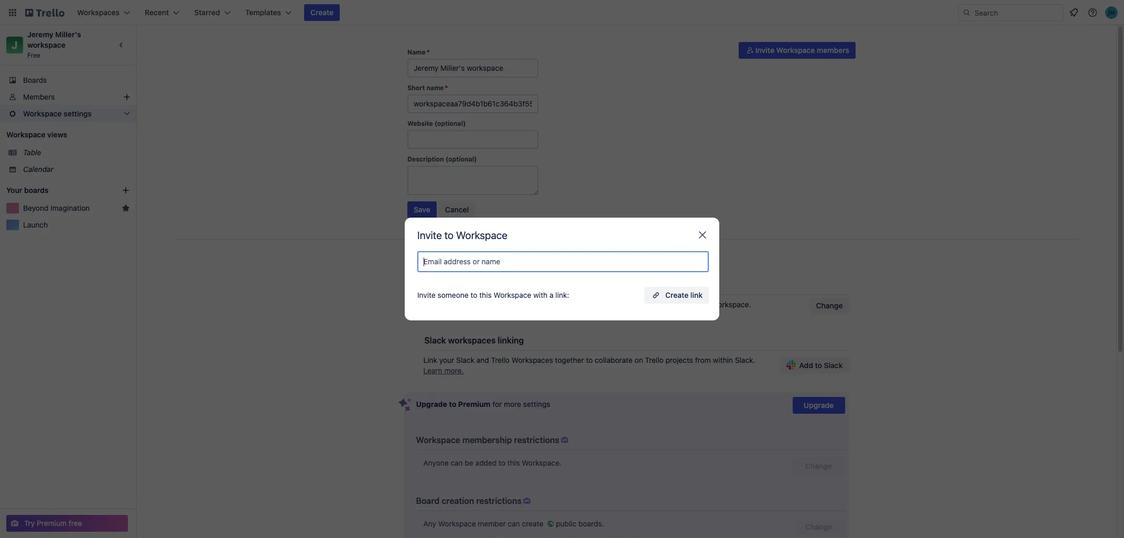 Task type: locate. For each thing, give the bounding box(es) containing it.
(optional) for website (optional)
[[435, 120, 466, 127]]

boards link
[[0, 72, 136, 89]]

upgrade button
[[793, 397, 845, 414]]

miller's
[[55, 30, 81, 39]]

0 horizontal spatial workspace.
[[522, 458, 562, 467]]

this right someone
[[480, 291, 492, 299]]

2 vertical spatial change
[[806, 522, 832, 531]]

create button
[[304, 4, 340, 21]]

create inside the primary element
[[311, 8, 334, 17]]

restrictions for workspace membership restrictions
[[514, 435, 560, 445]]

together
[[555, 356, 584, 365]]

slack up link
[[425, 336, 446, 345]]

sm image for board creation restrictions
[[522, 496, 532, 506]]

close image
[[697, 228, 709, 241]]

1 horizontal spatial premium
[[458, 400, 491, 409]]

workspace.
[[712, 300, 751, 309], [522, 458, 562, 467]]

workspace down the invite to workspace
[[424, 256, 477, 269]]

invite for invite to workspace
[[417, 229, 442, 241]]

jeremy miller's workspace free
[[27, 30, 83, 59]]

2 horizontal spatial slack
[[824, 361, 843, 370]]

0 horizontal spatial trello
[[491, 356, 510, 365]]

2 vertical spatial sm image
[[546, 519, 556, 529]]

can left be
[[451, 458, 463, 467]]

upgrade inside upgrade button
[[804, 401, 834, 410]]

1 vertical spatial can
[[508, 519, 520, 528]]

short
[[408, 84, 425, 92]]

slack for link
[[456, 356, 475, 365]]

private - this workspace is private. it's not indexed or visible to those outside the workspace.
[[434, 300, 751, 309]]

0 horizontal spatial sm image
[[522, 496, 532, 506]]

or
[[609, 300, 616, 309]]

*
[[427, 48, 430, 56], [445, 84, 448, 92]]

* right name
[[427, 48, 430, 56]]

save button
[[408, 201, 437, 218]]

0 vertical spatial this
[[480, 291, 492, 299]]

0 vertical spatial workspace.
[[712, 300, 751, 309]]

premium
[[458, 400, 491, 409], [37, 519, 67, 528]]

sm image inside invite workspace members button
[[745, 45, 756, 56]]

invite inside button
[[756, 46, 775, 55]]

trello right and on the left bottom of page
[[491, 356, 510, 365]]

short name *
[[408, 84, 448, 92]]

invite someone to this workspace with a link:
[[417, 291, 569, 299]]

1 vertical spatial this
[[508, 458, 520, 467]]

linking
[[498, 336, 524, 345]]

this
[[465, 300, 479, 309]]

website
[[408, 120, 433, 127]]

1 horizontal spatial can
[[508, 519, 520, 528]]

workspace
[[777, 46, 815, 55], [6, 130, 45, 139], [456, 229, 508, 241], [424, 256, 477, 269], [494, 291, 532, 299], [481, 300, 519, 309], [416, 435, 460, 445], [438, 519, 476, 528]]

workspace left 'members'
[[777, 46, 815, 55]]

1 vertical spatial sm image
[[546, 535, 556, 538]]

free
[[27, 51, 40, 59]]

sm image
[[560, 435, 570, 445], [522, 496, 532, 506], [546, 519, 556, 529]]

workspace settings
[[424, 256, 519, 269]]

add board image
[[122, 186, 130, 195]]

change for private - this workspace is private. it's not indexed or visible to those outside the workspace.
[[816, 301, 843, 310]]

added
[[476, 458, 497, 467]]

1 vertical spatial change
[[806, 462, 832, 470]]

1 vertical spatial premium
[[37, 519, 67, 528]]

try premium free
[[24, 519, 82, 528]]

2 horizontal spatial sm image
[[560, 435, 570, 445]]

boards
[[23, 76, 47, 84]]

0 vertical spatial invite
[[756, 46, 775, 55]]

1 horizontal spatial trello
[[645, 356, 664, 365]]

with
[[534, 291, 548, 299]]

learn
[[424, 366, 443, 375]]

boards.
[[579, 519, 604, 528]]

slack inside link your slack and trello workspaces together to collaborate on trello projects from within slack. learn more.
[[456, 356, 475, 365]]

settings up invite someone to this workspace with a link:
[[480, 256, 519, 269]]

name
[[427, 84, 444, 92]]

1 vertical spatial create
[[666, 291, 689, 299]]

private.
[[528, 300, 554, 309]]

0 vertical spatial sm image
[[745, 45, 756, 56]]

1 horizontal spatial upgrade
[[804, 401, 834, 410]]

restrictions down more
[[514, 435, 560, 445]]

membership
[[462, 435, 512, 445]]

cancel
[[445, 205, 469, 214]]

your
[[439, 356, 454, 365]]

settings right more
[[523, 400, 551, 409]]

change button for private - this workspace is private. it's not indexed or visible to those outside the workspace.
[[810, 297, 849, 314]]

* right the name
[[445, 84, 448, 92]]

0 vertical spatial (optional)
[[435, 120, 466, 127]]

invite
[[756, 46, 775, 55], [417, 229, 442, 241], [417, 291, 436, 299]]

1 horizontal spatial create
[[666, 291, 689, 299]]

this right added
[[508, 458, 520, 467]]

2 vertical spatial invite
[[417, 291, 436, 299]]

0 vertical spatial change button
[[810, 297, 849, 314]]

workspace membership restrictions
[[416, 435, 560, 445]]

1 horizontal spatial slack
[[456, 356, 475, 365]]

workspace down creation
[[438, 519, 476, 528]]

0 vertical spatial change
[[816, 301, 843, 310]]

j
[[12, 39, 18, 51]]

1 vertical spatial (optional)
[[446, 155, 477, 163]]

your
[[6, 186, 22, 195]]

1 horizontal spatial sm image
[[745, 45, 756, 56]]

upgrade to premium for more settings
[[416, 400, 551, 409]]

upgrade down add to slack link
[[804, 401, 834, 410]]

to
[[445, 229, 454, 241], [471, 291, 478, 299], [642, 300, 649, 309], [586, 356, 593, 365], [815, 361, 822, 370], [449, 400, 457, 409], [499, 458, 506, 467]]

beyond
[[23, 203, 49, 212]]

link:
[[556, 291, 569, 299]]

creation
[[442, 496, 474, 506]]

outside
[[672, 300, 697, 309]]

create
[[522, 519, 544, 528]]

0 vertical spatial sm image
[[560, 435, 570, 445]]

change for anyone can be added to this workspace.
[[806, 462, 832, 470]]

slack up more.
[[456, 356, 475, 365]]

0 horizontal spatial *
[[427, 48, 430, 56]]

to right together at bottom
[[586, 356, 593, 365]]

change button for anyone can be added to this workspace.
[[793, 458, 845, 475]]

1 vertical spatial change button
[[793, 458, 845, 475]]

public
[[556, 519, 577, 528]]

restrictions for board creation restrictions
[[476, 496, 522, 506]]

(optional) right description
[[446, 155, 477, 163]]

create link button
[[645, 287, 709, 304]]

change button
[[810, 297, 849, 314], [793, 458, 845, 475]]

0 vertical spatial *
[[427, 48, 430, 56]]

(optional) right website
[[435, 120, 466, 127]]

add to slack
[[800, 361, 843, 370]]

settings
[[480, 256, 519, 269], [523, 400, 551, 409]]

workspace up "table"
[[6, 130, 45, 139]]

workspace up is
[[494, 291, 532, 299]]

more
[[504, 400, 521, 409]]

1 vertical spatial invite
[[417, 229, 442, 241]]

jeremy
[[27, 30, 53, 39]]

restrictions
[[514, 435, 560, 445], [476, 496, 522, 506]]

upgrade
[[416, 400, 447, 409], [804, 401, 834, 410]]

1 horizontal spatial *
[[445, 84, 448, 92]]

trello
[[491, 356, 510, 365], [645, 356, 664, 365]]

upgrade right the sparkle 'icon' at the left
[[416, 400, 447, 409]]

0 horizontal spatial can
[[451, 458, 463, 467]]

slack right add
[[824, 361, 843, 370]]

to left those at the right bottom of page
[[642, 300, 649, 309]]

0 horizontal spatial create
[[311, 8, 334, 17]]

(optional) for description (optional)
[[446, 155, 477, 163]]

from
[[695, 356, 711, 365]]

visible
[[618, 300, 640, 309]]

table
[[23, 148, 41, 157]]

restrictions up member
[[476, 496, 522, 506]]

1 vertical spatial restrictions
[[476, 496, 522, 506]]

any
[[424, 519, 436, 528]]

2 trello from the left
[[645, 356, 664, 365]]

premium left for
[[458, 400, 491, 409]]

anyone can be added to this workspace.
[[424, 458, 562, 467]]

None text field
[[408, 59, 539, 78], [408, 94, 539, 113], [408, 130, 539, 149], [408, 166, 539, 195], [408, 59, 539, 78], [408, 94, 539, 113], [408, 130, 539, 149], [408, 166, 539, 195]]

to right added
[[499, 458, 506, 467]]

trello right on
[[645, 356, 664, 365]]

launch link
[[23, 220, 130, 230]]

someone
[[438, 291, 469, 299]]

0 horizontal spatial premium
[[37, 519, 67, 528]]

0 horizontal spatial settings
[[480, 256, 519, 269]]

(optional)
[[435, 120, 466, 127], [446, 155, 477, 163]]

-
[[459, 300, 463, 309]]

slack
[[425, 336, 446, 345], [456, 356, 475, 365], [824, 361, 843, 370]]

0 vertical spatial can
[[451, 458, 463, 467]]

calendar
[[23, 165, 54, 174]]

0 horizontal spatial upgrade
[[416, 400, 447, 409]]

sm image
[[745, 45, 756, 56], [546, 535, 556, 538]]

primary element
[[0, 0, 1124, 25]]

link
[[424, 356, 437, 365]]

0 vertical spatial restrictions
[[514, 435, 560, 445]]

0 vertical spatial create
[[311, 8, 334, 17]]

premium right 'try'
[[37, 519, 67, 528]]

1 vertical spatial settings
[[523, 400, 551, 409]]

this
[[480, 291, 492, 299], [508, 458, 520, 467]]

can left create
[[508, 519, 520, 528]]

1 vertical spatial sm image
[[522, 496, 532, 506]]



Task type: vqa. For each thing, say whether or not it's contained in the screenshot.
the bottom color: orange, title: "manual deploy steps" element
no



Task type: describe. For each thing, give the bounding box(es) containing it.
starred icon image
[[122, 204, 130, 212]]

your boards with 2 items element
[[6, 184, 106, 197]]

board creation restrictions
[[416, 496, 522, 506]]

to down more.
[[449, 400, 457, 409]]

be
[[465, 458, 474, 467]]

table link
[[23, 147, 130, 158]]

upgrade for upgrade
[[804, 401, 834, 410]]

members link
[[0, 89, 136, 105]]

invite for invite workspace members
[[756, 46, 775, 55]]

create link
[[666, 291, 703, 299]]

imagination
[[51, 203, 90, 212]]

boards
[[24, 186, 49, 195]]

the
[[699, 300, 710, 309]]

website (optional)
[[408, 120, 466, 127]]

to up this at the left of page
[[471, 291, 478, 299]]

private
[[434, 300, 457, 309]]

premium inside button
[[37, 519, 67, 528]]

more.
[[444, 366, 464, 375]]

it's
[[556, 300, 566, 309]]

create for create link
[[666, 291, 689, 299]]

public boards.
[[556, 519, 604, 528]]

0 horizontal spatial this
[[480, 291, 492, 299]]

collaborate
[[595, 356, 633, 365]]

indexed
[[581, 300, 607, 309]]

change link
[[793, 519, 845, 535]]

0 horizontal spatial slack
[[425, 336, 446, 345]]

search image
[[963, 8, 971, 17]]

0 horizontal spatial sm image
[[546, 535, 556, 538]]

upgrade for upgrade to premium for more settings
[[416, 400, 447, 409]]

sparkle image
[[398, 398, 411, 412]]

1 horizontal spatial workspace.
[[712, 300, 751, 309]]

to down cancel button
[[445, 229, 454, 241]]

members
[[817, 46, 850, 55]]

to right add
[[815, 361, 822, 370]]

organizationdetailform element
[[408, 48, 539, 222]]

workspace down invite someone to this workspace with a link:
[[481, 300, 519, 309]]

description (optional)
[[408, 155, 477, 163]]

slack workspaces linking
[[425, 336, 524, 345]]

workspace
[[27, 40, 66, 49]]

1 vertical spatial *
[[445, 84, 448, 92]]

0 notifications image
[[1068, 6, 1080, 19]]

1 horizontal spatial settings
[[523, 400, 551, 409]]

sm image for workspace membership restrictions
[[560, 435, 570, 445]]

beyond imagination
[[23, 203, 90, 212]]

launch
[[23, 220, 48, 229]]

try
[[24, 519, 35, 528]]

is
[[521, 300, 526, 309]]

jeremy miller's workspace link
[[27, 30, 83, 49]]

add to slack link
[[781, 357, 849, 374]]

member
[[478, 519, 506, 528]]

name *
[[408, 48, 430, 56]]

workspaces
[[448, 336, 496, 345]]

board
[[416, 496, 440, 506]]

j link
[[6, 37, 23, 53]]

calendar link
[[23, 164, 130, 175]]

cancel button
[[439, 201, 475, 218]]

link your slack and trello workspaces together to collaborate on trello projects from within slack. learn more.
[[424, 356, 756, 375]]

invite workspace members button
[[739, 42, 856, 59]]

slack.
[[735, 356, 756, 365]]

workspace navigation collapse icon image
[[114, 38, 129, 52]]

Search field
[[971, 5, 1063, 20]]

0 vertical spatial premium
[[458, 400, 491, 409]]

Email address or name text field
[[424, 254, 707, 269]]

workspace views
[[6, 130, 67, 139]]

projects
[[666, 356, 693, 365]]

1 horizontal spatial sm image
[[546, 519, 556, 529]]

any workspace member can create
[[424, 519, 546, 528]]

anyone
[[424, 458, 449, 467]]

save
[[414, 205, 431, 214]]

workspace up anyone
[[416, 435, 460, 445]]

and
[[477, 356, 489, 365]]

workspace up the workspace settings
[[456, 229, 508, 241]]

jeremy miller (jeremymiller198) image
[[1106, 6, 1118, 19]]

workspaces
[[512, 356, 553, 365]]

1 trello from the left
[[491, 356, 510, 365]]

a
[[550, 291, 554, 299]]

invite for invite someone to this workspace with a link:
[[417, 291, 436, 299]]

add
[[800, 361, 813, 370]]

not
[[568, 300, 579, 309]]

invite to workspace
[[417, 229, 508, 241]]

workspace inside button
[[777, 46, 815, 55]]

invite workspace members
[[756, 46, 850, 55]]

try premium free button
[[6, 515, 128, 532]]

to inside link your slack and trello workspaces together to collaborate on trello projects from within slack. learn more.
[[586, 356, 593, 365]]

beyond imagination link
[[23, 203, 117, 213]]

views
[[47, 130, 67, 139]]

switch to… image
[[7, 7, 18, 18]]

for
[[493, 400, 502, 409]]

within
[[713, 356, 733, 365]]

members
[[23, 92, 55, 101]]

open information menu image
[[1088, 7, 1098, 18]]

0 vertical spatial settings
[[480, 256, 519, 269]]

link
[[691, 291, 703, 299]]

free
[[69, 519, 82, 528]]

name
[[408, 48, 426, 56]]

your boards
[[6, 186, 49, 195]]

1 vertical spatial workspace.
[[522, 458, 562, 467]]

those
[[651, 300, 670, 309]]

on
[[635, 356, 643, 365]]

create for create
[[311, 8, 334, 17]]

1 horizontal spatial this
[[508, 458, 520, 467]]

slack for add
[[824, 361, 843, 370]]

learn more. link
[[424, 366, 464, 375]]



